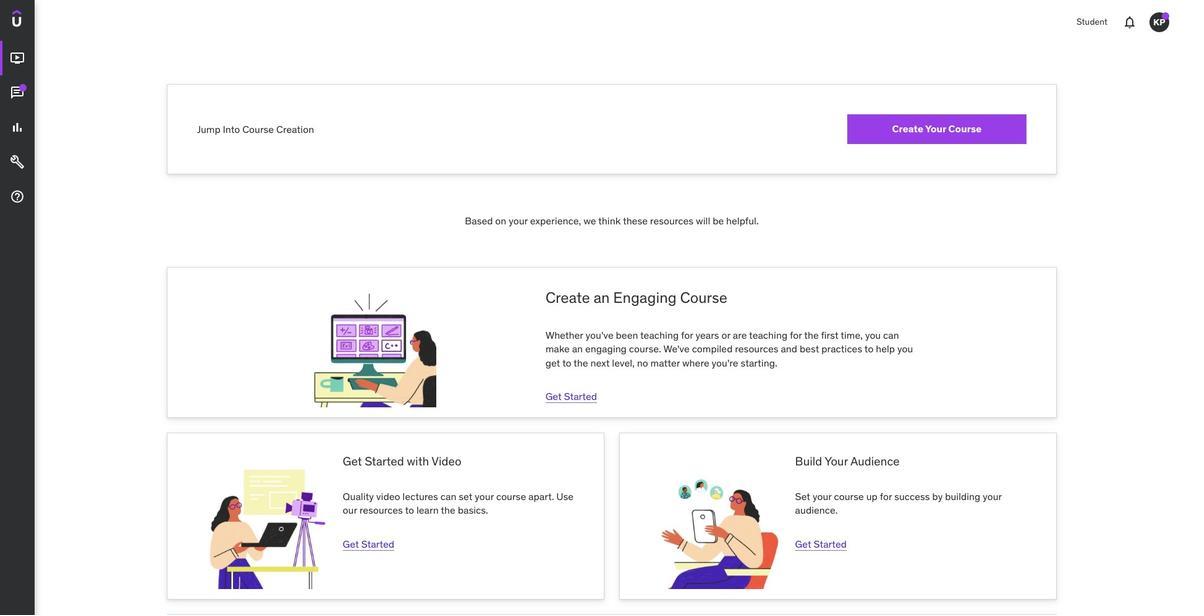 Task type: vqa. For each thing, say whether or not it's contained in the screenshot.
the Skills
no



Task type: describe. For each thing, give the bounding box(es) containing it.
resources inside quality video lectures can set your course apart. use our resources to learn the basics.
[[360, 504, 403, 517]]

think
[[599, 215, 621, 227]]

2 teaching from the left
[[750, 329, 788, 341]]

where
[[683, 357, 710, 369]]

been
[[616, 329, 639, 341]]

best
[[800, 343, 820, 355]]

student
[[1077, 16, 1108, 27]]

you've
[[586, 329, 614, 341]]

and
[[781, 343, 798, 355]]

1 horizontal spatial you
[[898, 343, 914, 355]]

we
[[584, 215, 597, 227]]

can inside whether you've been teaching for years or are teaching for the first time, you can make an engaging course. we've compiled resources and best practices to help you get to the next level, no matter where you're starting.
[[884, 329, 900, 341]]

lectures
[[403, 490, 438, 503]]

an inside whether you've been teaching for years or are teaching for the first time, you can make an engaging course. we've compiled resources and best practices to help you get to the next level, no matter where you're starting.
[[573, 343, 583, 355]]

make
[[546, 343, 570, 355]]

course for your
[[949, 123, 982, 135]]

will
[[696, 215, 711, 227]]

your inside quality video lectures can set your course apart. use our resources to learn the basics.
[[475, 490, 494, 503]]

you have alerts image
[[1163, 12, 1170, 20]]

use
[[557, 490, 574, 503]]

building
[[946, 490, 981, 503]]

create for create an engaging course
[[546, 288, 590, 308]]

no
[[638, 357, 649, 369]]

creation
[[276, 123, 314, 135]]

1 horizontal spatial resources
[[651, 215, 694, 227]]

started for create
[[564, 390, 597, 403]]

audience
[[851, 454, 900, 469]]

1 horizontal spatial course
[[681, 288, 728, 308]]

0 vertical spatial an
[[594, 288, 610, 308]]

1 horizontal spatial for
[[790, 329, 803, 341]]

3 medium image from the top
[[10, 189, 25, 204]]

for for create an engaging course
[[682, 329, 694, 341]]

get started with video
[[343, 454, 462, 469]]

based
[[465, 215, 493, 227]]

started for build
[[814, 538, 847, 550]]

set your course up for success by building your audience.
[[796, 490, 1003, 517]]

quality
[[343, 490, 374, 503]]

whether you've been teaching for years or are teaching for the first time, you can make an engaging course. we've compiled resources and best practices to help you get to the next level, no matter where you're starting.
[[546, 329, 914, 369]]

audience.
[[796, 504, 838, 517]]

started left "with"
[[365, 454, 404, 469]]

next
[[591, 357, 610, 369]]

matter
[[651, 357, 680, 369]]

get started link for build
[[796, 538, 847, 550]]

starting.
[[741, 357, 778, 369]]

experience,
[[530, 215, 582, 227]]

are
[[733, 329, 747, 341]]

get for create an engaging course
[[546, 390, 562, 403]]

2 horizontal spatial to
[[865, 343, 874, 355]]

compiled
[[692, 343, 733, 355]]

whether
[[546, 329, 584, 341]]

helpful.
[[727, 215, 759, 227]]

started for get
[[362, 538, 395, 550]]

create for create your course
[[893, 123, 924, 135]]

2 medium image from the top
[[10, 155, 25, 170]]

build your audience
[[796, 454, 900, 469]]

create your course
[[893, 123, 982, 135]]

1 teaching from the left
[[641, 329, 679, 341]]

kp link
[[1145, 7, 1175, 37]]

1 vertical spatial to
[[563, 357, 572, 369]]

2 medium image from the top
[[10, 85, 25, 100]]



Task type: locate. For each thing, give the bounding box(es) containing it.
for
[[682, 329, 694, 341], [790, 329, 803, 341], [881, 490, 893, 503]]

get started link down the get
[[546, 390, 597, 403]]

0 horizontal spatial your
[[825, 454, 849, 469]]

the right learn
[[441, 504, 456, 517]]

level,
[[613, 357, 635, 369]]

0 horizontal spatial you
[[866, 329, 881, 341]]

create an engaging course
[[546, 288, 728, 308]]

the inside quality video lectures can set your course apart. use our resources to learn the basics.
[[441, 504, 456, 517]]

teaching up course.
[[641, 329, 679, 341]]

course inside set your course up for success by building your audience.
[[835, 490, 865, 503]]

udemy image
[[12, 10, 69, 31]]

jump into course creation
[[197, 123, 314, 135]]

to inside quality video lectures can set your course apart. use our resources to learn the basics.
[[405, 504, 414, 517]]

these
[[623, 215, 648, 227]]

get started link for create
[[546, 390, 597, 403]]

course left up
[[835, 490, 865, 503]]

2 vertical spatial to
[[405, 504, 414, 517]]

based on your experience, we think these resources will be helpful.
[[465, 215, 759, 227]]

get down our
[[343, 538, 359, 550]]

1 horizontal spatial an
[[594, 288, 610, 308]]

get started link down audience.
[[796, 538, 847, 550]]

can up help
[[884, 329, 900, 341]]

first
[[822, 329, 839, 341]]

your inside create your course link
[[926, 123, 947, 135]]

started down next
[[564, 390, 597, 403]]

course inside create your course link
[[949, 123, 982, 135]]

can
[[884, 329, 900, 341], [441, 490, 457, 503]]

course
[[497, 490, 526, 503], [835, 490, 865, 503]]

get down audience.
[[796, 538, 812, 550]]

quality video lectures can set your course apart. use our resources to learn the basics.
[[343, 490, 574, 517]]

create
[[893, 123, 924, 135], [546, 288, 590, 308]]

learn
[[417, 504, 439, 517]]

you up help
[[866, 329, 881, 341]]

1 horizontal spatial course
[[835, 490, 865, 503]]

into
[[223, 123, 240, 135]]

medium image
[[10, 51, 25, 66], [10, 85, 25, 100]]

0 horizontal spatial an
[[573, 343, 583, 355]]

you right help
[[898, 343, 914, 355]]

create your course link
[[848, 114, 1027, 144]]

get down the get
[[546, 390, 562, 403]]

course inside quality video lectures can set your course apart. use our resources to learn the basics.
[[497, 490, 526, 503]]

set
[[459, 490, 473, 503]]

0 horizontal spatial can
[[441, 490, 457, 503]]

2 horizontal spatial course
[[949, 123, 982, 135]]

0 horizontal spatial course
[[243, 123, 274, 135]]

practices
[[822, 343, 863, 355]]

1 horizontal spatial the
[[574, 357, 589, 369]]

the left next
[[574, 357, 589, 369]]

1 horizontal spatial get started
[[546, 390, 597, 403]]

1 horizontal spatial your
[[926, 123, 947, 135]]

course.
[[629, 343, 662, 355]]

resources up starting. at the right of page
[[736, 343, 779, 355]]

1 vertical spatial medium image
[[10, 85, 25, 100]]

up
[[867, 490, 878, 503]]

teaching
[[641, 329, 679, 341], [750, 329, 788, 341]]

by
[[933, 490, 943, 503]]

your
[[926, 123, 947, 135], [825, 454, 849, 469]]

started down video
[[362, 538, 395, 550]]

0 horizontal spatial create
[[546, 288, 590, 308]]

1 vertical spatial you
[[898, 343, 914, 355]]

2 horizontal spatial the
[[805, 329, 819, 341]]

0 horizontal spatial for
[[682, 329, 694, 341]]

1 horizontal spatial teaching
[[750, 329, 788, 341]]

you're
[[712, 357, 739, 369]]

our
[[343, 504, 357, 517]]

your right on
[[509, 215, 528, 227]]

resources inside whether you've been teaching for years or are teaching for the first time, you can make an engaging course. we've compiled resources and best practices to help you get to the next level, no matter where you're starting.
[[736, 343, 779, 355]]

started down audience.
[[814, 538, 847, 550]]

1 medium image from the top
[[10, 120, 25, 135]]

or
[[722, 329, 731, 341]]

on
[[496, 215, 507, 227]]

1 horizontal spatial get started link
[[546, 390, 597, 403]]

engaging
[[614, 288, 677, 308]]

get started link
[[546, 390, 597, 403], [343, 538, 395, 550], [796, 538, 847, 550]]

0 horizontal spatial course
[[497, 490, 526, 503]]

1 vertical spatial medium image
[[10, 155, 25, 170]]

your
[[509, 215, 528, 227], [475, 490, 494, 503], [813, 490, 832, 503], [984, 490, 1003, 503]]

time,
[[841, 329, 863, 341]]

can left set
[[441, 490, 457, 503]]

we've
[[664, 343, 690, 355]]

1 course from the left
[[497, 490, 526, 503]]

1 horizontal spatial to
[[563, 357, 572, 369]]

resources down video
[[360, 504, 403, 517]]

2 vertical spatial the
[[441, 504, 456, 517]]

the up best
[[805, 329, 819, 341]]

get up quality
[[343, 454, 362, 469]]

to right the get
[[563, 357, 572, 369]]

an
[[594, 288, 610, 308], [573, 343, 583, 355]]

get for build your audience
[[796, 538, 812, 550]]

0 vertical spatial medium image
[[10, 120, 25, 135]]

your for build
[[825, 454, 849, 469]]

started
[[564, 390, 597, 403], [365, 454, 404, 469], [362, 538, 395, 550], [814, 538, 847, 550]]

0 vertical spatial medium image
[[10, 51, 25, 66]]

with
[[407, 454, 429, 469]]

get started for build
[[796, 538, 847, 550]]

video
[[377, 490, 400, 503]]

get started for create
[[546, 390, 597, 403]]

1 vertical spatial can
[[441, 490, 457, 503]]

1 vertical spatial resources
[[736, 343, 779, 355]]

an down whether
[[573, 343, 583, 355]]

get
[[546, 390, 562, 403], [343, 454, 362, 469], [343, 538, 359, 550], [796, 538, 812, 550]]

1 medium image from the top
[[10, 51, 25, 66]]

create inside create your course link
[[893, 123, 924, 135]]

get started link for get
[[343, 538, 395, 550]]

1 vertical spatial an
[[573, 343, 583, 355]]

your up basics.
[[475, 490, 494, 503]]

0 horizontal spatial get started
[[343, 538, 395, 550]]

medium image
[[10, 120, 25, 135], [10, 155, 25, 170], [10, 189, 25, 204]]

get started down the get
[[546, 390, 597, 403]]

to down lectures
[[405, 504, 414, 517]]

1 horizontal spatial can
[[884, 329, 900, 341]]

basics.
[[458, 504, 489, 517]]

1 vertical spatial the
[[574, 357, 589, 369]]

0 horizontal spatial to
[[405, 504, 414, 517]]

1 horizontal spatial create
[[893, 123, 924, 135]]

your for create
[[926, 123, 947, 135]]

for for build your audience
[[881, 490, 893, 503]]

for inside set your course up for success by building your audience.
[[881, 490, 893, 503]]

0 horizontal spatial teaching
[[641, 329, 679, 341]]

resources
[[651, 215, 694, 227], [736, 343, 779, 355], [360, 504, 403, 517]]

get started down our
[[343, 538, 395, 550]]

get for get started with video
[[343, 538, 359, 550]]

teaching up and
[[750, 329, 788, 341]]

success
[[895, 490, 931, 503]]

0 vertical spatial the
[[805, 329, 819, 341]]

to
[[865, 343, 874, 355], [563, 357, 572, 369], [405, 504, 414, 517]]

build
[[796, 454, 823, 469]]

2 horizontal spatial get started
[[796, 538, 847, 550]]

course for into
[[243, 123, 274, 135]]

0 horizontal spatial the
[[441, 504, 456, 517]]

get started link down our
[[343, 538, 395, 550]]

2 horizontal spatial get started link
[[796, 538, 847, 550]]

help
[[877, 343, 896, 355]]

2 vertical spatial resources
[[360, 504, 403, 517]]

kp
[[1154, 16, 1166, 28]]

to left help
[[865, 343, 874, 355]]

1 vertical spatial create
[[546, 288, 590, 308]]

years
[[696, 329, 720, 341]]

0 horizontal spatial get started link
[[343, 538, 395, 550]]

2 course from the left
[[835, 490, 865, 503]]

engaging
[[586, 343, 627, 355]]

student link
[[1070, 7, 1116, 37]]

course left apart.
[[497, 490, 526, 503]]

apart.
[[529, 490, 554, 503]]

for up and
[[790, 329, 803, 341]]

0 horizontal spatial resources
[[360, 504, 403, 517]]

get started
[[546, 390, 597, 403], [343, 538, 395, 550], [796, 538, 847, 550]]

you
[[866, 329, 881, 341], [898, 343, 914, 355]]

for right up
[[881, 490, 893, 503]]

0 vertical spatial to
[[865, 343, 874, 355]]

0 vertical spatial resources
[[651, 215, 694, 227]]

notifications image
[[1123, 15, 1138, 30]]

2 horizontal spatial for
[[881, 490, 893, 503]]

1 vertical spatial your
[[825, 454, 849, 469]]

0 vertical spatial can
[[884, 329, 900, 341]]

your up audience.
[[813, 490, 832, 503]]

2 vertical spatial medium image
[[10, 189, 25, 204]]

0 vertical spatial you
[[866, 329, 881, 341]]

get started down audience.
[[796, 538, 847, 550]]

course
[[949, 123, 982, 135], [243, 123, 274, 135], [681, 288, 728, 308]]

0 vertical spatial your
[[926, 123, 947, 135]]

can inside quality video lectures can set your course apart. use our resources to learn the basics.
[[441, 490, 457, 503]]

an up you've
[[594, 288, 610, 308]]

jump
[[197, 123, 221, 135]]

be
[[713, 215, 724, 227]]

the
[[805, 329, 819, 341], [574, 357, 589, 369], [441, 504, 456, 517]]

0 vertical spatial create
[[893, 123, 924, 135]]

set
[[796, 490, 811, 503]]

video
[[432, 454, 462, 469]]

2 horizontal spatial resources
[[736, 343, 779, 355]]

your right building
[[984, 490, 1003, 503]]

for up we've
[[682, 329, 694, 341]]

resources left will
[[651, 215, 694, 227]]

get started for get
[[343, 538, 395, 550]]

get
[[546, 357, 561, 369]]



